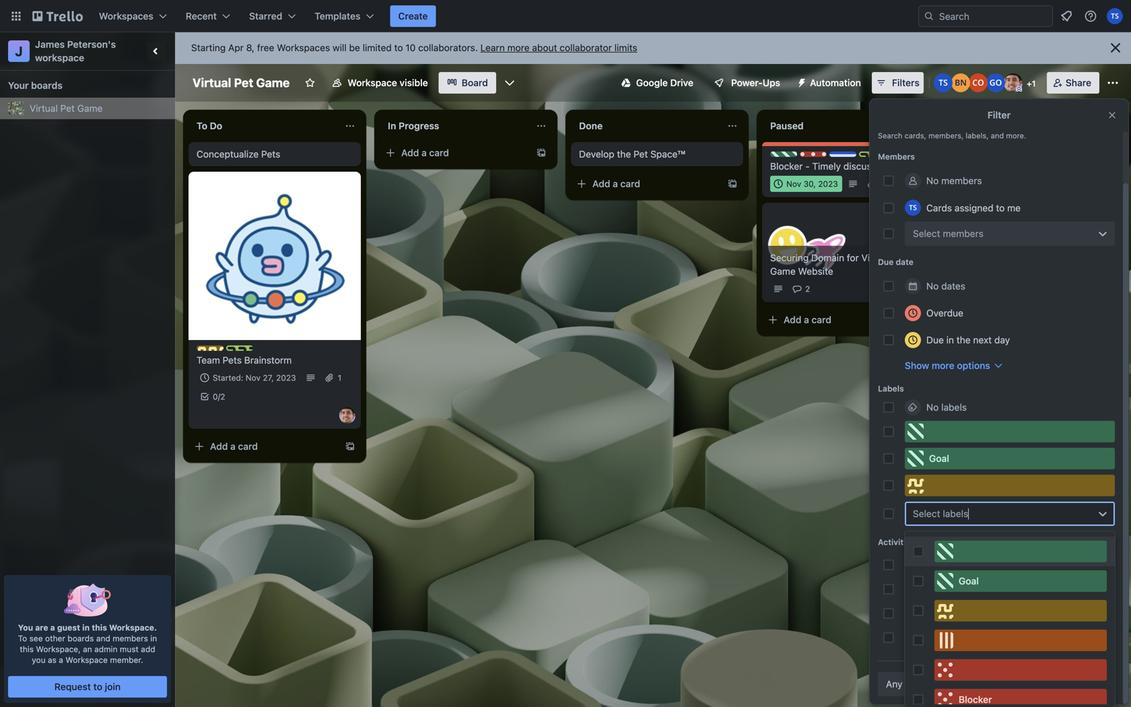 Task type: locate. For each thing, give the bounding box(es) containing it.
two
[[980, 584, 995, 595]]

select members
[[913, 228, 984, 239]]

game down securing
[[771, 266, 796, 277]]

workspace,
[[36, 645, 81, 654]]

to
[[197, 120, 207, 131], [18, 634, 27, 643]]

pet down 8,
[[234, 75, 253, 90]]

2 no from the top
[[927, 281, 939, 292]]

add down 0 / 2
[[210, 441, 228, 452]]

collaborator
[[560, 42, 612, 53]]

boards right 'your'
[[31, 80, 63, 91]]

add a card for done
[[593, 178, 640, 189]]

last left the week
[[962, 559, 977, 571]]

1 horizontal spatial color: red, title: "blocker" element
[[935, 689, 1107, 707]]

1 horizontal spatial 2
[[806, 284, 810, 294]]

1 vertical spatial boards
[[68, 634, 94, 643]]

1 vertical spatial due
[[927, 334, 944, 346]]

last
[[962, 559, 977, 571], [962, 584, 977, 595], [962, 608, 977, 619], [1003, 632, 1018, 643]]

add for paused
[[784, 314, 802, 325]]

in progress
[[388, 120, 439, 131]]

1 vertical spatial workspace
[[66, 655, 108, 665]]

tara schultz (taraschultz7) image right the open information menu icon
[[1107, 8, 1123, 24]]

weeks up color: red, title: none image
[[1041, 632, 1068, 643]]

nov 30, 2023
[[787, 179, 838, 189]]

assigned
[[955, 202, 994, 213]]

power-
[[731, 77, 763, 88]]

labels,
[[966, 131, 989, 140]]

0 horizontal spatial 1
[[338, 373, 342, 383]]

color: red, title: "blocker" element
[[800, 152, 843, 162], [935, 689, 1107, 707]]

1 vertical spatial nov
[[246, 373, 261, 383]]

about
[[532, 42, 557, 53]]

1 horizontal spatial to
[[197, 120, 207, 131]]

blocker for fyi
[[814, 152, 843, 162]]

google drive button
[[614, 72, 702, 94]]

due left the date
[[878, 257, 894, 267]]

without activity in the last four weeks
[[905, 632, 1068, 643]]

0 vertical spatial active
[[905, 559, 932, 571]]

members up must
[[113, 634, 148, 643]]

0 horizontal spatial this
[[20, 645, 34, 654]]

2 vertical spatial create from template… image
[[345, 441, 356, 452]]

1 horizontal spatial 2023
[[818, 179, 838, 189]]

workspace visible button
[[324, 72, 436, 94]]

in
[[947, 334, 954, 346], [935, 559, 942, 571], [935, 584, 942, 595], [935, 608, 942, 619], [82, 623, 90, 632], [976, 632, 984, 643], [150, 634, 157, 643]]

the up active in the last two weeks on the bottom of page
[[945, 559, 959, 571]]

star or unstar board image
[[305, 77, 315, 88]]

nov
[[787, 179, 802, 189], [246, 373, 261, 383]]

labels
[[878, 384, 904, 393]]

due date
[[878, 257, 914, 267]]

to inside request to join button
[[93, 681, 102, 692]]

to inside you are a guest in this workspace. to see other boards and members in this workspace, an admin must add you as a workspace member.
[[18, 634, 27, 643]]

game down your boards with 1 items 'element'
[[77, 103, 103, 114]]

0 vertical spatial tara schultz (taraschultz7) image
[[1107, 8, 1123, 24]]

+
[[1027, 79, 1032, 88]]

color: green, title: "goal" element down color: green, title: none image on the bottom right of page
[[935, 571, 1107, 592]]

card for to do
[[238, 441, 258, 452]]

2 horizontal spatial goal
[[959, 576, 979, 587]]

virtual inside "securing domain for virtual pet game website"
[[862, 252, 890, 263]]

christina overa (christinaovera) image
[[969, 73, 988, 92]]

your boards
[[8, 80, 63, 91]]

0 horizontal spatial create from template… image
[[345, 441, 356, 452]]

blocker inside 'element'
[[959, 694, 993, 705]]

goal down no labels
[[930, 453, 950, 464]]

search cards, members, labels, and more.
[[878, 131, 1027, 140]]

2 vertical spatial active
[[905, 608, 932, 619]]

blocker left the fyi
[[814, 152, 843, 162]]

members up cards assigned to me
[[942, 175, 982, 186]]

1 horizontal spatial boards
[[68, 634, 94, 643]]

due down create from template… image
[[927, 334, 944, 346]]

conceptualize
[[197, 149, 259, 160]]

add a card button down /
[[189, 436, 337, 457]]

goal left -
[[784, 152, 802, 162]]

2023 down timely
[[818, 179, 838, 189]]

0 horizontal spatial tara schultz (taraschultz7) image
[[934, 73, 953, 92]]

color: yellow, title: none element
[[905, 475, 1115, 496]]

your
[[8, 80, 29, 91]]

1 vertical spatial to
[[18, 634, 27, 643]]

1 vertical spatial this
[[20, 645, 34, 654]]

1 vertical spatial members
[[943, 228, 984, 239]]

you
[[18, 623, 33, 632]]

1 vertical spatial 2
[[220, 392, 225, 401]]

color: yellow, title: none image
[[197, 346, 224, 351], [935, 600, 1107, 622]]

0 vertical spatial nov
[[787, 179, 802, 189]]

2023 right '27,'
[[276, 373, 296, 383]]

1 down team pets brainstorm link
[[338, 373, 342, 383]]

automation
[[810, 77, 861, 88]]

0 horizontal spatial pets
[[223, 355, 242, 366]]

0 vertical spatial labels
[[942, 402, 967, 413]]

james peterson (jamespeterson93) image
[[1004, 73, 1023, 92], [339, 408, 356, 424]]

0 horizontal spatial four
[[980, 608, 997, 619]]

3 no from the top
[[927, 402, 939, 413]]

weeks up 'color: orange, title: none' image
[[1000, 608, 1027, 619]]

more right learn
[[508, 42, 530, 53]]

game inside "securing domain for virtual pet game website"
[[771, 266, 796, 277]]

weeks for active in the last four weeks
[[1000, 608, 1027, 619]]

1 select from the top
[[913, 228, 941, 239]]

0 horizontal spatial nov
[[246, 373, 261, 383]]

0 vertical spatial goal
[[784, 152, 802, 162]]

workspace inside you are a guest in this workspace. to see other boards and members in this workspace, an admin must add you as a workspace member.
[[66, 655, 108, 665]]

google drive
[[636, 77, 694, 88]]

add for to do
[[210, 441, 228, 452]]

workspace down an
[[66, 655, 108, 665]]

power-ups button
[[704, 72, 789, 94]]

the left next
[[957, 334, 971, 346]]

and left more.
[[991, 131, 1004, 140]]

in up active in the last two weeks on the bottom of page
[[935, 559, 942, 571]]

2 vertical spatial weeks
[[1041, 632, 1068, 643]]

tara schultz (taraschultz7) image left the christina overa (christinaovera) 'image'
[[934, 73, 953, 92]]

In Progress text field
[[380, 115, 531, 137]]

0 horizontal spatial workspace
[[66, 655, 108, 665]]

1 horizontal spatial workspace
[[348, 77, 397, 88]]

1 horizontal spatial goal
[[930, 453, 950, 464]]

team left task
[[240, 346, 261, 356]]

boards inside 'element'
[[31, 80, 63, 91]]

team pets brainstorm
[[197, 355, 292, 366]]

0 vertical spatial to
[[197, 120, 207, 131]]

0 vertical spatial workspace
[[348, 77, 397, 88]]

four up color: red, title: none image
[[1021, 632, 1038, 643]]

2 vertical spatial game
[[771, 266, 796, 277]]

in
[[388, 120, 396, 131]]

filters
[[892, 77, 920, 88]]

add down in progress
[[401, 147, 419, 158]]

the right activity on the right of page
[[986, 632, 1000, 643]]

pet
[[234, 75, 253, 90], [60, 103, 75, 114], [634, 149, 648, 160], [893, 252, 907, 263]]

0 horizontal spatial to
[[93, 681, 102, 692]]

to left me
[[996, 202, 1005, 213]]

0 vertical spatial pets
[[261, 149, 280, 160]]

0 vertical spatial game
[[256, 75, 290, 90]]

cards assigned to me
[[927, 202, 1021, 213]]

progress
[[399, 120, 439, 131]]

1 vertical spatial 1
[[880, 179, 884, 189]]

0 vertical spatial 1
[[1032, 79, 1036, 88]]

a for create from template… image
[[804, 314, 809, 325]]

2 vertical spatial no
[[927, 402, 939, 413]]

for
[[847, 252, 859, 263]]

activity
[[942, 632, 974, 643]]

team for team task
[[240, 346, 261, 356]]

0 vertical spatial color: yellow, title: none image
[[197, 346, 224, 351]]

virtual down starting
[[193, 75, 231, 90]]

members inside you are a guest in this workspace. to see other boards and members in this workspace, an admin must add you as a workspace member.
[[113, 634, 148, 643]]

goal left two
[[959, 576, 979, 587]]

team task
[[240, 346, 281, 356]]

add down develop
[[593, 178, 611, 189]]

to left join
[[93, 681, 102, 692]]

this member is an admin of this board. image
[[1016, 86, 1022, 92]]

workspace.
[[109, 623, 157, 632]]

to left '10' on the left top of the page
[[394, 42, 403, 53]]

0 vertical spatial color: green, title: "goal" element
[[771, 152, 802, 162]]

gary orlando (garyorlando) image
[[987, 73, 1005, 92]]

1 vertical spatial game
[[77, 103, 103, 114]]

blocker left -
[[771, 161, 803, 172]]

workspaces up peterson's at the top of page
[[99, 10, 153, 22]]

more inside button
[[932, 360, 955, 371]]

the right develop
[[617, 149, 631, 160]]

0 vertical spatial workspaces
[[99, 10, 153, 22]]

boards
[[31, 80, 63, 91], [68, 634, 94, 643]]

1
[[1032, 79, 1036, 88], [880, 179, 884, 189], [338, 373, 342, 383]]

0 vertical spatial virtual pet game
[[193, 75, 290, 90]]

2 horizontal spatial blocker
[[959, 694, 993, 705]]

due
[[878, 257, 894, 267], [927, 334, 944, 346]]

to left the do
[[197, 120, 207, 131]]

request to join button
[[8, 676, 167, 698]]

pet right for
[[893, 252, 907, 263]]

the for due in the next day
[[957, 334, 971, 346]]

select up active in the last week
[[913, 508, 941, 519]]

customize views image
[[503, 76, 516, 90]]

add a card button for done
[[571, 173, 719, 195]]

add a card button down the website
[[762, 309, 911, 331]]

1 horizontal spatial nov
[[787, 179, 802, 189]]

0 vertical spatial no
[[927, 175, 939, 186]]

weeks
[[998, 584, 1025, 595], [1000, 608, 1027, 619], [1041, 632, 1068, 643]]

blocker - timely discussion (#4) link
[[771, 160, 927, 173]]

securing domain for virtual pet game website
[[771, 252, 907, 277]]

overdue
[[927, 307, 964, 319]]

1 horizontal spatial game
[[256, 75, 290, 90]]

members
[[942, 175, 982, 186], [943, 228, 984, 239], [113, 634, 148, 643]]

tara schultz (taraschultz7) image
[[1107, 8, 1123, 24], [934, 73, 953, 92]]

1 horizontal spatial virtual
[[193, 75, 231, 90]]

cards
[[927, 202, 952, 213]]

2 select from the top
[[913, 508, 941, 519]]

see
[[29, 634, 43, 643]]

3 active from the top
[[905, 608, 932, 619]]

add for done
[[593, 178, 611, 189]]

blocker - timely discussion (#4)
[[771, 161, 911, 172]]

team up 'started:'
[[197, 355, 220, 366]]

virtual pet game down your boards with 1 items 'element'
[[30, 103, 103, 114]]

1 vertical spatial 2023
[[276, 373, 296, 383]]

last for four
[[962, 608, 977, 619]]

nov left '27,'
[[246, 373, 261, 383]]

color: green, title: "goal" element left -
[[771, 152, 802, 162]]

0 horizontal spatial color: yellow, title: none image
[[197, 346, 224, 351]]

Nov 30, 2023 checkbox
[[771, 176, 842, 192]]

members down cards assigned to me
[[943, 228, 984, 239]]

starred button
[[241, 5, 304, 27]]

create from template… image
[[536, 148, 547, 158], [727, 178, 738, 189], [345, 441, 356, 452]]

labels up active in the last week
[[943, 508, 969, 519]]

add
[[401, 147, 419, 158], [593, 178, 611, 189], [784, 314, 802, 325], [210, 441, 228, 452]]

2 vertical spatial members
[[113, 634, 148, 643]]

no up cards
[[927, 175, 939, 186]]

no labels
[[927, 402, 967, 413]]

0 horizontal spatial blocker
[[771, 161, 803, 172]]

2023
[[818, 179, 838, 189], [276, 373, 296, 383]]

card for done
[[621, 178, 640, 189]]

2 horizontal spatial virtual
[[862, 252, 890, 263]]

to down you at the left of the page
[[18, 634, 27, 643]]

0 vertical spatial 2023
[[818, 179, 838, 189]]

1 vertical spatial virtual
[[30, 103, 58, 114]]

1 no from the top
[[927, 175, 939, 186]]

0 horizontal spatial 2023
[[276, 373, 296, 383]]

1 horizontal spatial due
[[927, 334, 944, 346]]

Board name text field
[[186, 72, 297, 94]]

board
[[462, 77, 488, 88]]

add a card button down in progress text box in the left top of the page
[[380, 142, 528, 164]]

1 horizontal spatial four
[[1021, 632, 1038, 643]]

add a card down develop the pet space™️
[[593, 178, 640, 189]]

next
[[974, 334, 992, 346]]

add a card down the website
[[784, 314, 832, 325]]

weeks for active in the last two weeks
[[998, 584, 1025, 595]]

0 vertical spatial due
[[878, 257, 894, 267]]

0 horizontal spatial virtual
[[30, 103, 58, 114]]

workspace down limited
[[348, 77, 397, 88]]

to inside text field
[[197, 120, 207, 131]]

add a card down /
[[210, 441, 258, 452]]

0 horizontal spatial to
[[18, 634, 27, 643]]

sm image
[[791, 72, 810, 91]]

no for no members
[[927, 175, 939, 186]]

active down active in the last week
[[905, 584, 932, 595]]

members for select members
[[943, 228, 984, 239]]

this down see
[[20, 645, 34, 654]]

color: blue, title: "fyi" element
[[830, 152, 857, 162]]

0 vertical spatial and
[[991, 131, 1004, 140]]

templates button
[[307, 5, 382, 27]]

To Do text field
[[189, 115, 339, 137]]

and up admin
[[96, 634, 110, 643]]

add a card for paused
[[784, 314, 832, 325]]

pets up 'started:'
[[223, 355, 242, 366]]

workspaces button
[[91, 5, 175, 27]]

create from template… image
[[919, 315, 930, 325]]

1 active from the top
[[905, 559, 932, 571]]

me
[[1008, 202, 1021, 213]]

the up activity on the right of page
[[945, 608, 959, 619]]

in down active in the last week
[[935, 584, 942, 595]]

drive
[[671, 77, 694, 88]]

1 vertical spatial select
[[913, 508, 941, 519]]

1 horizontal spatial create from template… image
[[536, 148, 547, 158]]

workspace inside button
[[348, 77, 397, 88]]

game down free
[[256, 75, 290, 90]]

weeks right two
[[998, 584, 1025, 595]]

0 vertical spatial members
[[942, 175, 982, 186]]

must
[[120, 645, 139, 654]]

select
[[913, 228, 941, 239], [913, 508, 941, 519]]

2 vertical spatial virtual
[[862, 252, 890, 263]]

nov inside checkbox
[[787, 179, 802, 189]]

0 vertical spatial weeks
[[998, 584, 1025, 595]]

0 vertical spatial james peterson (jamespeterson93) image
[[1004, 73, 1023, 92]]

active down the activity
[[905, 559, 932, 571]]

active in the last week
[[905, 559, 1002, 571]]

color: green, title: "goal" element up color: yellow, title: none element
[[905, 448, 1115, 469]]

0 vertical spatial boards
[[31, 80, 63, 91]]

add a card down progress
[[401, 147, 449, 158]]

0 horizontal spatial workspaces
[[99, 10, 153, 22]]

request
[[54, 681, 91, 692]]

pet left the space™️
[[634, 149, 648, 160]]

in right guest
[[82, 623, 90, 632]]

pets down to do text field on the top
[[261, 149, 280, 160]]

team
[[240, 346, 261, 356], [197, 355, 220, 366]]

virtual right for
[[862, 252, 890, 263]]

1 vertical spatial color: yellow, title: none image
[[935, 600, 1107, 622]]

this up admin
[[92, 623, 107, 632]]

no for no labels
[[927, 402, 939, 413]]

blocker down color: red, title: none image
[[959, 694, 993, 705]]

add a card button
[[380, 142, 528, 164], [571, 173, 719, 195], [762, 309, 911, 331], [189, 436, 337, 457]]

select for select members
[[913, 228, 941, 239]]

1 horizontal spatial color: yellow, title: none image
[[935, 600, 1107, 622]]

-
[[806, 161, 810, 172]]

more.
[[1006, 131, 1027, 140]]

pets for conceptualize
[[261, 149, 280, 160]]

2 active from the top
[[905, 584, 932, 595]]

add a card for to do
[[210, 441, 258, 452]]

1 horizontal spatial to
[[394, 42, 403, 53]]

1 vertical spatial james peterson (jamespeterson93) image
[[339, 408, 356, 424]]

2 horizontal spatial game
[[771, 266, 796, 277]]

game
[[256, 75, 290, 90], [77, 103, 103, 114], [771, 266, 796, 277]]

board link
[[439, 72, 496, 94]]

active up without
[[905, 608, 932, 619]]

select down cards
[[913, 228, 941, 239]]

1 down discussion
[[880, 179, 884, 189]]

0 vertical spatial four
[[980, 608, 997, 619]]

color: green, title: "goal" element
[[771, 152, 802, 162], [905, 448, 1115, 469], [935, 571, 1107, 592]]

1 vertical spatial no
[[927, 281, 939, 292]]

1 vertical spatial four
[[1021, 632, 1038, 643]]

1 vertical spatial to
[[996, 202, 1005, 213]]

last left two
[[962, 584, 977, 595]]

virtual down your boards
[[30, 103, 58, 114]]

the down active in the last week
[[945, 584, 959, 595]]

no left dates
[[927, 281, 939, 292]]

2 right 0
[[220, 392, 225, 401]]

game inside text field
[[256, 75, 290, 90]]

1 horizontal spatial more
[[932, 360, 955, 371]]

nov left 30,
[[787, 179, 802, 189]]

virtual pet game down 'apr'
[[193, 75, 290, 90]]

1 horizontal spatial team
[[240, 346, 261, 356]]

no down show more options
[[927, 402, 939, 413]]

0 horizontal spatial james peterson (jamespeterson93) image
[[339, 408, 356, 424]]

workspaces up star or unstar board image in the top of the page
[[277, 42, 330, 53]]

boards inside you are a guest in this workspace. to see other boards and members in this workspace, an admin must add you as a workspace member.
[[68, 634, 94, 643]]

four down two
[[980, 608, 997, 619]]

color: yellow, title: none image up 'color: orange, title: none' image
[[935, 600, 1107, 622]]

0 horizontal spatial virtual pet game
[[30, 103, 103, 114]]

request to join
[[54, 681, 121, 692]]

peterson's
[[67, 39, 116, 50]]

1 vertical spatial labels
[[943, 508, 969, 519]]

1 vertical spatial color: green, title: "goal" element
[[905, 448, 1115, 469]]

1 right this member is an admin of this board. icon
[[1032, 79, 1036, 88]]

1 vertical spatial workspaces
[[277, 42, 330, 53]]

0 horizontal spatial team
[[197, 355, 220, 366]]

active
[[905, 559, 932, 571], [905, 584, 932, 595], [905, 608, 932, 619]]

2 down the website
[[806, 284, 810, 294]]

boards up an
[[68, 634, 94, 643]]

1 vertical spatial and
[[96, 634, 110, 643]]

color: yellow, title: none image up 'started:'
[[197, 346, 224, 351]]

last for two
[[962, 584, 977, 595]]

add a card button down develop the pet space™️ link
[[571, 173, 719, 195]]

securing domain for virtual pet game website link
[[771, 251, 927, 278]]



Task type: describe. For each thing, give the bounding box(es) containing it.
as
[[48, 655, 57, 665]]

in up add
[[150, 634, 157, 643]]

pet down your boards with 1 items 'element'
[[60, 103, 75, 114]]

close popover image
[[1107, 110, 1118, 121]]

2 vertical spatial color: green, title: "goal" element
[[935, 571, 1107, 592]]

back to home image
[[32, 5, 83, 27]]

power-ups
[[731, 77, 781, 88]]

virtual inside text field
[[193, 75, 231, 90]]

members
[[878, 152, 915, 161]]

1 vertical spatial tara schultz (taraschultz7) image
[[934, 73, 953, 92]]

switch to… image
[[9, 9, 23, 23]]

no members
[[927, 175, 982, 186]]

ups
[[763, 77, 781, 88]]

started: nov 27, 2023
[[213, 373, 296, 383]]

1 for blocker - timely discussion (#4)
[[880, 179, 884, 189]]

other
[[45, 634, 65, 643]]

no dates
[[927, 281, 966, 292]]

pet inside "securing domain for virtual pet game website"
[[893, 252, 907, 263]]

color: bold lime, title: "team task" element
[[226, 346, 281, 356]]

in up show more options
[[947, 334, 954, 346]]

share
[[1066, 77, 1092, 88]]

active for active in the last four weeks
[[905, 608, 932, 619]]

show menu image
[[1107, 76, 1120, 90]]

templates
[[315, 10, 361, 22]]

james
[[35, 39, 65, 50]]

google
[[636, 77, 668, 88]]

color: green, title: none image
[[935, 541, 1107, 562]]

match
[[905, 679, 933, 690]]

the for active in the last week
[[945, 559, 959, 571]]

select for select labels
[[913, 508, 941, 519]]

2023 inside checkbox
[[818, 179, 838, 189]]

8,
[[246, 42, 255, 53]]

primary element
[[0, 0, 1132, 32]]

virtual pet game inside text field
[[193, 75, 290, 90]]

workspaces inside workspaces popup button
[[99, 10, 153, 22]]

labels for select labels
[[943, 508, 969, 519]]

search
[[878, 131, 903, 140]]

select labels
[[913, 508, 969, 519]]

started:
[[213, 373, 243, 383]]

workspace visible
[[348, 77, 428, 88]]

add a card button for to do
[[189, 436, 337, 457]]

your boards with 1 items element
[[8, 77, 160, 94]]

the for active in the last two weeks
[[945, 584, 959, 595]]

color: green, title: none element
[[905, 421, 1115, 443]]

limits
[[615, 42, 638, 53]]

a for create from template… icon corresponding to to do
[[230, 441, 236, 452]]

join
[[105, 681, 121, 692]]

color: orange, title: none image
[[935, 630, 1107, 651]]

2 horizontal spatial to
[[996, 202, 1005, 213]]

2 vertical spatial goal
[[959, 576, 979, 587]]

(#4)
[[892, 161, 911, 172]]

card for paused
[[812, 314, 832, 325]]

admin
[[94, 645, 118, 654]]

0 vertical spatial more
[[508, 42, 530, 53]]

domain
[[812, 252, 845, 263]]

a for create from template… icon corresponding to done
[[613, 178, 618, 189]]

the for active in the last four weeks
[[945, 608, 959, 619]]

0 / 2
[[213, 392, 225, 401]]

do
[[210, 120, 222, 131]]

members,
[[929, 131, 964, 140]]

blocker fyi
[[814, 152, 856, 162]]

member.
[[110, 655, 143, 665]]

2 horizontal spatial 1
[[1032, 79, 1036, 88]]

visible
[[400, 77, 428, 88]]

Search field
[[935, 6, 1053, 26]]

0
[[213, 392, 218, 401]]

add a card button for paused
[[762, 309, 911, 331]]

pets for team
[[223, 355, 242, 366]]

task
[[263, 346, 281, 356]]

10
[[406, 42, 416, 53]]

workspace
[[35, 52, 84, 63]]

create from template… image for to do
[[345, 441, 356, 452]]

due for due date
[[878, 257, 894, 267]]

workspace navigation collapse icon image
[[147, 42, 166, 61]]

Paused text field
[[762, 115, 913, 137]]

space™️
[[651, 149, 686, 160]]

securing
[[771, 252, 809, 263]]

0 notifications image
[[1059, 8, 1075, 24]]

create from template… image for done
[[727, 178, 738, 189]]

learn more about collaborator limits link
[[481, 42, 638, 53]]

pet inside text field
[[234, 75, 253, 90]]

color: red, title: none image
[[935, 659, 1107, 681]]

fyi
[[843, 152, 856, 162]]

30,
[[804, 179, 816, 189]]

an
[[83, 645, 92, 654]]

tara schultz (taraschultz7) image
[[905, 200, 921, 216]]

0 horizontal spatial game
[[77, 103, 103, 114]]

1 horizontal spatial this
[[92, 623, 107, 632]]

timely
[[813, 161, 841, 172]]

0 vertical spatial 2
[[806, 284, 810, 294]]

search image
[[924, 11, 935, 22]]

create button
[[390, 5, 436, 27]]

Done text field
[[571, 115, 722, 137]]

last up color: red, title: none image
[[1003, 632, 1018, 643]]

color: bold lime, title: none image
[[859, 152, 886, 157]]

in up without
[[935, 608, 942, 619]]

ben nelson (bennelson96) image
[[952, 73, 970, 92]]

google drive icon image
[[622, 78, 631, 88]]

discussion
[[844, 161, 890, 172]]

starting apr 8, free workspaces will be limited to 10 collaborators. learn more about collaborator limits
[[191, 42, 638, 53]]

recent button
[[178, 5, 238, 27]]

last for week
[[962, 559, 977, 571]]

and inside you are a guest in this workspace. to see other boards and members in this workspace, an admin must add you as a workspace member.
[[96, 634, 110, 643]]

will
[[333, 42, 347, 53]]

no for no dates
[[927, 281, 939, 292]]

collaborators.
[[418, 42, 478, 53]]

j
[[15, 43, 23, 59]]

active for active in the last week
[[905, 559, 932, 571]]

active in the last four weeks
[[905, 608, 1027, 619]]

1 for team pets brainstorm
[[338, 373, 342, 383]]

day
[[995, 334, 1010, 346]]

conceptualize pets
[[197, 149, 280, 160]]

show more options
[[905, 360, 991, 371]]

are
[[35, 623, 48, 632]]

active for active in the last two weeks
[[905, 584, 932, 595]]

members for no members
[[942, 175, 982, 186]]

create
[[398, 10, 428, 22]]

open information menu image
[[1084, 9, 1098, 23]]

develop
[[579, 149, 615, 160]]

0 horizontal spatial color: red, title: "blocker" element
[[800, 152, 843, 162]]

dates
[[942, 281, 966, 292]]

without
[[905, 632, 939, 643]]

website
[[799, 266, 834, 277]]

add
[[141, 645, 155, 654]]

share button
[[1047, 72, 1100, 94]]

paused
[[771, 120, 804, 131]]

0 vertical spatial create from template… image
[[536, 148, 547, 158]]

james peterson's workspace
[[35, 39, 118, 63]]

show
[[905, 360, 930, 371]]

activity
[[878, 537, 909, 547]]

the inside develop the pet space™️ link
[[617, 149, 631, 160]]

limited
[[363, 42, 392, 53]]

labels for no labels
[[942, 402, 967, 413]]

virtual pet game link
[[30, 102, 167, 115]]

1 horizontal spatial james peterson (jamespeterson93) image
[[1004, 73, 1023, 92]]

blocker for -
[[771, 161, 803, 172]]

date
[[896, 257, 914, 267]]

1 vertical spatial goal
[[930, 453, 950, 464]]

team for team pets brainstorm
[[197, 355, 220, 366]]

develop the pet space™️ link
[[579, 148, 736, 161]]

1 vertical spatial virtual pet game
[[30, 103, 103, 114]]

0 vertical spatial to
[[394, 42, 403, 53]]

due for due in the next day
[[927, 334, 944, 346]]

team pets brainstorm link
[[197, 354, 353, 367]]

cards,
[[905, 131, 927, 140]]

1 vertical spatial color: red, title: "blocker" element
[[935, 689, 1107, 707]]

show more options button
[[905, 359, 1004, 372]]

a for the topmost create from template… icon
[[422, 147, 427, 158]]

in right activity on the right of page
[[976, 632, 984, 643]]

1 horizontal spatial and
[[991, 131, 1004, 140]]



Task type: vqa. For each thing, say whether or not it's contained in the screenshot.
Trello.
no



